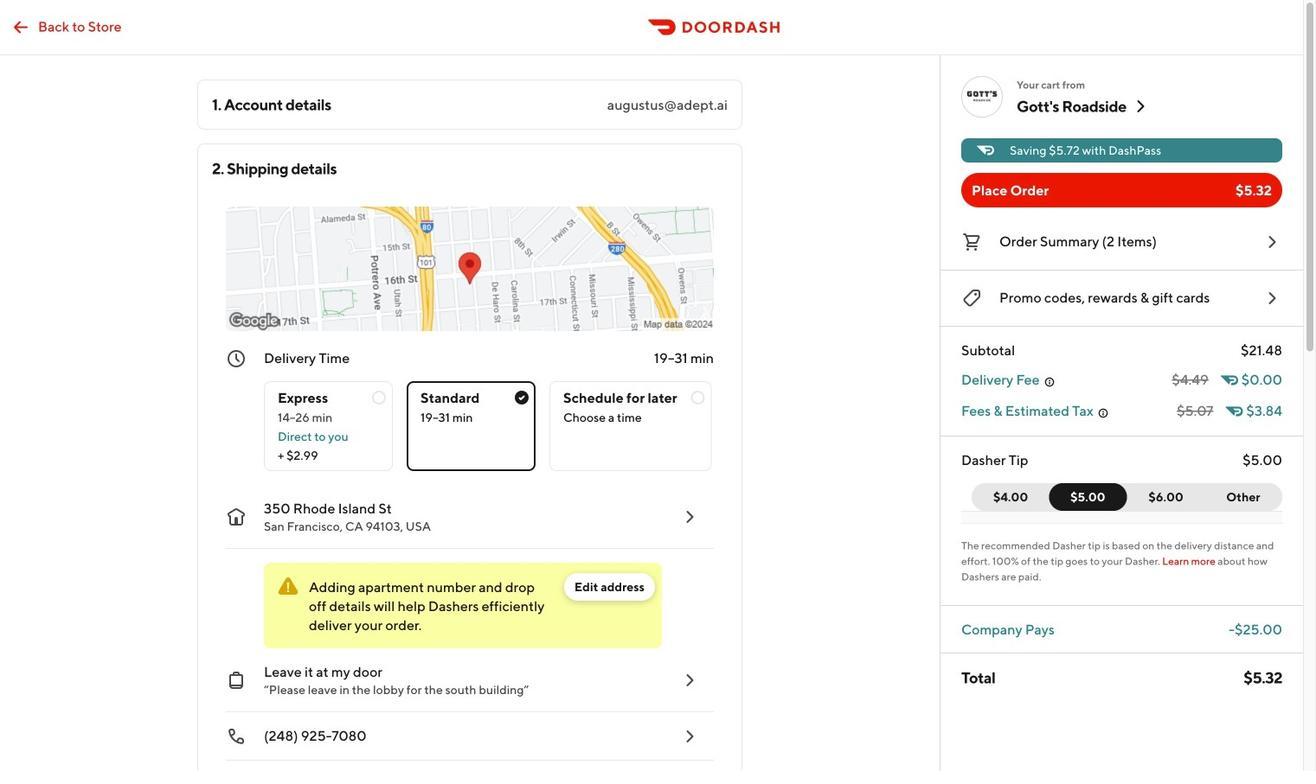 Task type: locate. For each thing, give the bounding box(es) containing it.
None radio
[[550, 382, 712, 472]]

None radio
[[264, 382, 393, 472], [407, 382, 536, 472], [264, 382, 393, 472], [407, 382, 536, 472]]

option group
[[264, 368, 714, 472]]

None button
[[972, 484, 1060, 511], [1049, 484, 1127, 511], [1117, 484, 1205, 511], [1205, 484, 1283, 511], [972, 484, 1060, 511], [1049, 484, 1127, 511], [1117, 484, 1205, 511], [1205, 484, 1283, 511]]

status
[[264, 563, 662, 649]]



Task type: describe. For each thing, give the bounding box(es) containing it.
tip amount option group
[[972, 484, 1283, 511]]



Task type: vqa. For each thing, say whether or not it's contained in the screenshot.
Open Menu image
no



